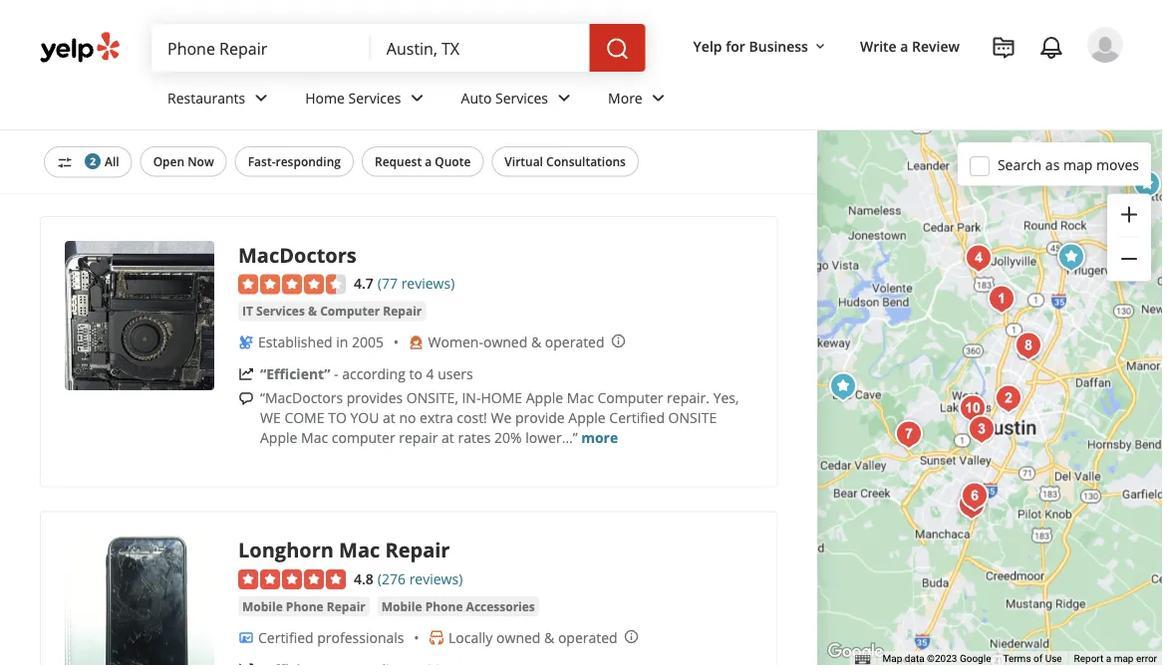 Task type: locate. For each thing, give the bounding box(es) containing it.
0 vertical spatial computer
[[320, 304, 380, 320]]

map left the error
[[1114, 654, 1134, 665]]

operated
[[545, 333, 605, 352], [558, 629, 618, 648]]

certified down the "mobile phone repair" button
[[258, 629, 314, 648]]

1 vertical spatial repair
[[385, 537, 450, 565]]

your
[[161, 4, 190, 23]]

owned for longhorn mac repair
[[496, 629, 541, 648]]

phone doctor of oakhill image
[[889, 415, 929, 455]]

get started
[[90, 86, 178, 108]]

businesses.
[[74, 24, 149, 43]]

owned
[[483, 333, 528, 352], [496, 629, 541, 648]]

terms of use link
[[1003, 654, 1062, 665]]

1 vertical spatial apple
[[569, 409, 606, 428]]

0 horizontal spatial &
[[308, 304, 317, 320]]

extra
[[420, 409, 453, 428]]

2 vertical spatial repair
[[327, 599, 366, 616]]

frankenstein computers image
[[1009, 326, 1049, 366]]

fast-responding button
[[235, 147, 354, 177]]

0 horizontal spatial certified
[[258, 629, 314, 648]]

24 chevron down v2 image inside more link
[[647, 86, 671, 110]]

-
[[334, 365, 338, 384]]

write a review link
[[852, 28, 968, 64]]

mac up 4.8 link
[[339, 537, 380, 565]]

0 vertical spatial repair
[[383, 304, 422, 320]]

None field
[[167, 37, 355, 59], [387, 37, 574, 59]]

16 trending v2 image
[[238, 367, 254, 383], [238, 663, 254, 666]]

24 chevron down v2 image right "more" in the right top of the page
[[647, 86, 671, 110]]

women-owned & operated
[[428, 333, 605, 352]]

sponsored results
[[40, 169, 188, 192]]

(276 reviews)
[[378, 570, 463, 589]]

mobile for mobile phone accessories
[[382, 599, 422, 616]]

1 vertical spatial reviews)
[[409, 570, 463, 589]]

1 vertical spatial mac
[[301, 429, 328, 448]]

report a map error link
[[1074, 654, 1157, 665]]

responding
[[276, 154, 341, 170]]

reviews) up mobile phone accessories
[[409, 570, 463, 589]]

terms
[[1003, 654, 1031, 665]]

24 chevron down v2 image
[[405, 86, 429, 110], [552, 86, 576, 110], [647, 86, 671, 110]]

owned for macdoctors
[[483, 333, 528, 352]]

0 vertical spatial reviews)
[[401, 274, 455, 293]]

& up the provide
[[531, 333, 541, 352]]

0 vertical spatial at
[[383, 409, 396, 428]]

a for report
[[1106, 654, 1112, 665]]

a inside write a review link
[[900, 36, 909, 55]]

hi-tech gadgets image
[[959, 239, 999, 279]]

0 horizontal spatial mobile
[[242, 599, 283, 616]]

0 horizontal spatial apple
[[260, 429, 297, 448]]

computer down 4.7
[[320, 304, 380, 320]]

a inside request a quote button
[[425, 154, 432, 170]]

16 trending v2 image down '16 certified professionals v2' icon
[[238, 663, 254, 666]]

0 horizontal spatial services
[[256, 304, 305, 320]]

home
[[305, 88, 345, 107]]

mobile down (276
[[382, 599, 422, 616]]

1 horizontal spatial phone
[[425, 599, 463, 616]]

phone for accessories
[[425, 599, 463, 616]]

group
[[1108, 194, 1151, 282]]

mobile phone accessories button
[[378, 598, 539, 618]]

16 trending v2 image up 16 speech v2 icon
[[238, 367, 254, 383]]

2 vertical spatial a
[[1106, 654, 1112, 665]]

2 24 chevron down v2 image from the left
[[552, 86, 576, 110]]

at
[[383, 409, 396, 428], [442, 429, 454, 448]]

0 horizontal spatial map
[[1064, 155, 1093, 174]]

1 horizontal spatial computer
[[598, 389, 663, 408]]

and
[[243, 4, 268, 23]]

2 none field from the left
[[387, 37, 574, 59]]

1 24 chevron down v2 image from the left
[[405, 86, 429, 110]]

0 horizontal spatial 24 chevron down v2 image
[[405, 86, 429, 110]]

we
[[260, 409, 281, 428]]

mobile phone repair button
[[238, 598, 370, 618]]

1 vertical spatial &
[[531, 333, 541, 352]]

phone
[[286, 599, 324, 616], [425, 599, 463, 616]]

(276 reviews) link
[[378, 568, 463, 590]]

0 vertical spatial apple
[[526, 389, 563, 408]]

to
[[328, 409, 347, 428]]

3 24 chevron down v2 image from the left
[[647, 86, 671, 110]]

operated for macdoctors
[[545, 333, 605, 352]]

request
[[375, 154, 422, 170]]

repair down (77 reviews) on the top left of the page
[[383, 304, 422, 320]]

phone inside 'link'
[[425, 599, 463, 616]]

we
[[491, 409, 512, 428]]

apple down we
[[260, 429, 297, 448]]

mac up more link
[[567, 389, 594, 408]]

apple up more
[[569, 409, 606, 428]]

& up established in 2005
[[308, 304, 317, 320]]

1 mobile from the left
[[242, 599, 283, 616]]

1 vertical spatial 16 trending v2 image
[[238, 663, 254, 666]]

0 vertical spatial &
[[308, 304, 317, 320]]

repair up (276 reviews) link
[[385, 537, 450, 565]]

1 16 trending v2 image from the top
[[238, 367, 254, 383]]

0 vertical spatial certified
[[609, 409, 665, 428]]

services for home
[[348, 88, 401, 107]]

repair down "4.8" in the left bottom of the page
[[327, 599, 366, 616]]

none field up 'auto'
[[387, 37, 574, 59]]

0 vertical spatial owned
[[483, 333, 528, 352]]

longhorn mac repair image
[[1052, 238, 1091, 278], [1052, 238, 1091, 278], [65, 537, 214, 666]]

0 horizontal spatial computer
[[320, 304, 380, 320]]

0 horizontal spatial a
[[425, 154, 432, 170]]

None search field
[[152, 24, 650, 72]]

2 horizontal spatial mac
[[567, 389, 594, 408]]

0 vertical spatial a
[[900, 36, 909, 55]]

1 horizontal spatial 24 chevron down v2 image
[[552, 86, 576, 110]]

business
[[749, 36, 808, 55]]

services right 'auto'
[[495, 88, 548, 107]]

2 vertical spatial mac
[[339, 537, 380, 565]]

certified
[[609, 409, 665, 428], [258, 629, 314, 648]]

0 horizontal spatial none field
[[167, 37, 355, 59]]

accessories
[[466, 599, 535, 616]]

1 horizontal spatial macdoctors image
[[823, 367, 863, 407]]

& for macdoctors
[[531, 333, 541, 352]]

2 mobile from the left
[[382, 599, 422, 616]]

map right as
[[1064, 155, 1093, 174]]

16 info v2 image
[[192, 172, 208, 188]]

more link
[[581, 429, 618, 448]]

cpr cell phone repair south austin image
[[952, 486, 992, 526]]

ruby a. image
[[1088, 27, 1123, 63]]

project
[[194, 4, 240, 23]]

reviews)
[[401, 274, 455, 293], [409, 570, 463, 589]]

4
[[426, 365, 434, 384]]

longhorn
[[238, 537, 334, 565]]

tell
[[74, 4, 96, 23]]

computer inside "macdoctors provides onsite, in-home apple mac computer repair. yes, we come to you at no extra cost! we provide apple certified onsite apple mac computer repair at rates 20% lower…"
[[598, 389, 663, 408]]

mobile up '16 certified professionals v2' icon
[[242, 599, 283, 616]]

consultations
[[546, 154, 626, 170]]

no
[[399, 409, 416, 428]]

1 horizontal spatial &
[[531, 333, 541, 352]]

report a map error
[[1074, 654, 1157, 665]]

owned down accessories
[[496, 629, 541, 648]]

reviews) right "(77"
[[401, 274, 455, 293]]

apple
[[526, 389, 563, 408], [569, 409, 606, 428], [260, 429, 297, 448]]

projects image
[[992, 36, 1016, 60]]

info icon image
[[611, 334, 627, 350], [611, 334, 627, 350], [624, 630, 640, 646], [624, 630, 640, 646]]

lower…"
[[526, 429, 578, 448]]

16 filter v2 image
[[57, 155, 73, 171]]

a left quote
[[425, 154, 432, 170]]

2 phone from the left
[[425, 599, 463, 616]]

1 phone from the left
[[286, 599, 324, 616]]

notifications image
[[1040, 36, 1064, 60]]

mobile phone accessories
[[382, 599, 535, 616]]

search image
[[606, 37, 630, 61]]

mac down the come
[[301, 429, 328, 448]]

macdoctors link
[[238, 242, 357, 269]]

apple up the provide
[[526, 389, 563, 408]]

0 vertical spatial mac
[[567, 389, 594, 408]]

a right write
[[900, 36, 909, 55]]

24 chevron down v2 image for auto services
[[552, 86, 576, 110]]

user actions element
[[677, 25, 1151, 148]]

pro xi image
[[1127, 165, 1163, 205]]

1 horizontal spatial mac
[[339, 537, 380, 565]]

"macdoctors
[[260, 389, 343, 408]]

users
[[438, 365, 473, 384]]

certified inside "macdoctors provides onsite, in-home apple mac computer repair. yes, we come to you at no extra cost! we provide apple certified onsite apple mac computer repair at rates 20% lower…"
[[609, 409, 665, 428]]

2
[[90, 155, 96, 168]]

computer up more link
[[598, 389, 663, 408]]

(77
[[378, 274, 398, 293]]

2 vertical spatial &
[[544, 629, 555, 648]]

24 chevron down v2 image left 'auto'
[[405, 86, 429, 110]]

0 horizontal spatial phone
[[286, 599, 324, 616]]

for
[[726, 36, 746, 55]]

tell us about your project and get help from sponsored businesses.
[[74, 4, 433, 43]]

©2023
[[927, 654, 957, 665]]

0 horizontal spatial mac
[[301, 429, 328, 448]]

2 16 trending v2 image from the top
[[238, 663, 254, 666]]

1 horizontal spatial none field
[[387, 37, 574, 59]]

2 horizontal spatial apple
[[569, 409, 606, 428]]

1 horizontal spatial certified
[[609, 409, 665, 428]]

1 vertical spatial computer
[[598, 389, 663, 408]]

1 horizontal spatial a
[[900, 36, 909, 55]]

24 chevron down v2 image inside auto services link
[[552, 86, 576, 110]]

1 horizontal spatial services
[[348, 88, 401, 107]]

at left no
[[383, 409, 396, 428]]

0 vertical spatial map
[[1064, 155, 1093, 174]]

it services & computer repair
[[242, 304, 422, 320]]

1 horizontal spatial map
[[1114, 654, 1134, 665]]

"efficient" - according to 4 users
[[260, 365, 473, 384]]

moves
[[1097, 155, 1139, 174]]

1 vertical spatial operated
[[558, 629, 618, 648]]

write a review
[[860, 36, 960, 55]]

map data ©2023 google
[[883, 654, 991, 665]]

1 horizontal spatial mobile
[[382, 599, 422, 616]]

map
[[1064, 155, 1093, 174], [1114, 654, 1134, 665]]

1up repairs image
[[989, 379, 1029, 419]]

services right home
[[348, 88, 401, 107]]

0 vertical spatial operated
[[545, 333, 605, 352]]

2 horizontal spatial services
[[495, 88, 548, 107]]

1 none field from the left
[[167, 37, 355, 59]]

phone down 4.8 star rating image
[[286, 599, 324, 616]]

mobile inside 'link'
[[382, 599, 422, 616]]

2 horizontal spatial &
[[544, 629, 555, 648]]

phone up '16 locally owned v2' image
[[425, 599, 463, 616]]

certified up more link
[[609, 409, 665, 428]]

at down extra
[[442, 429, 454, 448]]

none field find
[[167, 37, 355, 59]]

2 horizontal spatial a
[[1106, 654, 1112, 665]]

1 vertical spatial a
[[425, 154, 432, 170]]

macdoctors image
[[65, 242, 214, 391], [823, 367, 863, 407]]

0 vertical spatial 16 trending v2 image
[[238, 367, 254, 383]]

1 vertical spatial at
[[442, 429, 454, 448]]

free price estimates from local mobile phone repair pros image
[[597, 0, 697, 62]]

a right report
[[1106, 654, 1112, 665]]

4.7
[[354, 274, 374, 293]]

repair
[[383, 304, 422, 320], [385, 537, 450, 565], [327, 599, 366, 616]]

2 horizontal spatial 24 chevron down v2 image
[[647, 86, 671, 110]]

1 horizontal spatial at
[[442, 429, 454, 448]]

none field near
[[387, 37, 574, 59]]

us
[[100, 4, 115, 23]]

onsite,
[[407, 389, 458, 408]]

restaurants
[[167, 88, 245, 107]]

services inside button
[[256, 304, 305, 320]]

none field down the and
[[167, 37, 355, 59]]

1 vertical spatial map
[[1114, 654, 1134, 665]]

&
[[308, 304, 317, 320], [531, 333, 541, 352], [544, 629, 555, 648]]

computer
[[332, 429, 395, 448]]

computer
[[320, 304, 380, 320], [598, 389, 663, 408]]

services
[[348, 88, 401, 107], [495, 88, 548, 107], [256, 304, 305, 320]]

operated for longhorn mac repair
[[558, 629, 618, 648]]

(77 reviews)
[[378, 274, 455, 293]]

& right locally
[[544, 629, 555, 648]]

owned up home
[[483, 333, 528, 352]]

services down 4.7 star rating image
[[256, 304, 305, 320]]

mobile phone repair link
[[238, 598, 370, 618]]

mobile phone accessories link
[[378, 598, 539, 618]]

24 chevron down v2 image inside home services link
[[405, 86, 429, 110]]

24 chevron down v2 image right "auto services"
[[552, 86, 576, 110]]

1 vertical spatial owned
[[496, 629, 541, 648]]



Task type: vqa. For each thing, say whether or not it's contained in the screenshot.
2
yes



Task type: describe. For each thing, give the bounding box(es) containing it.
fast-responding
[[248, 154, 341, 170]]

locally owned & operated
[[449, 629, 618, 648]]

map region
[[759, 20, 1163, 666]]

2005
[[352, 333, 384, 352]]

0 horizontal spatial at
[[383, 409, 396, 428]]

2 vertical spatial apple
[[260, 429, 297, 448]]

help
[[296, 4, 324, 23]]

zoom in image
[[1117, 203, 1141, 227]]

google image
[[823, 640, 889, 666]]

cost!
[[457, 409, 487, 428]]

established
[[258, 333, 333, 352]]

keyboard shortcuts image
[[855, 655, 871, 665]]

it services & computer repair button
[[238, 302, 426, 322]]

macdoctors
[[238, 242, 357, 269]]

24 chevron down v2 image for more
[[647, 86, 671, 110]]

4.7 link
[[354, 272, 374, 294]]

filters group
[[40, 147, 643, 178]]

yelp for business
[[693, 36, 808, 55]]

16 chevron down v2 image
[[812, 39, 828, 55]]

zoom out image
[[1117, 247, 1141, 271]]

get started button
[[74, 75, 194, 119]]

auto
[[461, 88, 492, 107]]

of
[[1034, 654, 1043, 665]]

request a quote button
[[362, 147, 484, 177]]

repair inside 'link'
[[383, 304, 422, 320]]

terms of use
[[1003, 654, 1062, 665]]

16 women owned v2 image
[[408, 335, 424, 351]]

(276
[[378, 570, 406, 589]]

review
[[912, 36, 960, 55]]

auto services
[[461, 88, 548, 107]]

about
[[119, 4, 157, 23]]

Find text field
[[167, 37, 355, 59]]

16 established in v2 image
[[238, 335, 254, 351]]

results
[[129, 169, 188, 192]]

yes,
[[713, 389, 739, 408]]

it
[[242, 304, 253, 320]]

according
[[342, 365, 406, 384]]

started
[[121, 86, 178, 108]]

1up repairs image
[[962, 410, 1002, 450]]

a for write
[[900, 36, 909, 55]]

macdoctors image inside map region
[[823, 367, 863, 407]]

& for longhorn mac repair
[[544, 629, 555, 648]]

women-
[[428, 333, 483, 352]]

map for moves
[[1064, 155, 1093, 174]]

4.7 star rating image
[[238, 275, 346, 295]]

16 trending v2 image for longhorn mac repair
[[238, 663, 254, 666]]

home services
[[305, 88, 401, 107]]

get
[[90, 86, 117, 108]]

longhorn mac repair link
[[238, 537, 450, 565]]

it services & computer repair link
[[238, 302, 426, 322]]

sponsored
[[40, 169, 126, 192]]

open now button
[[140, 147, 227, 177]]

provide
[[515, 409, 565, 428]]

google
[[960, 654, 991, 665]]

onsite
[[668, 409, 717, 428]]

open
[[153, 154, 184, 170]]

repair.
[[667, 389, 710, 408]]

services for it
[[256, 304, 305, 320]]

map for error
[[1114, 654, 1134, 665]]

4.8 star rating image
[[238, 571, 346, 591]]

4.8 link
[[354, 568, 374, 590]]

Near text field
[[387, 37, 574, 59]]

restaurants link
[[152, 72, 289, 130]]

mobile for mobile phone repair
[[242, 599, 283, 616]]

reviews) for longhorn mac repair
[[409, 570, 463, 589]]

4.8
[[354, 570, 374, 589]]

"macdoctors provides onsite, in-home apple mac computer repair. yes, we come to you at no extra cost! we provide apple certified onsite apple mac computer repair at rates 20% lower…"
[[260, 389, 739, 448]]

a for request
[[425, 154, 432, 170]]

services for auto
[[495, 88, 548, 107]]

data
[[905, 654, 925, 665]]

search
[[998, 155, 1042, 174]]

in-
[[462, 389, 481, 408]]

error
[[1136, 654, 1157, 665]]

bee caves wireless image
[[953, 389, 993, 429]]

atx cell repair image
[[982, 280, 1022, 319]]

locally
[[449, 629, 493, 648]]

open now
[[153, 154, 214, 170]]

search as map moves
[[998, 155, 1139, 174]]

get
[[272, 4, 292, 23]]

more
[[608, 88, 643, 107]]

16 trending v2 image for macdoctors
[[238, 367, 254, 383]]

repair for mobile phone repair
[[327, 599, 366, 616]]

mobile phone repair
[[242, 599, 366, 616]]

16 locally owned v2 image
[[429, 631, 445, 647]]

certified professionals
[[258, 629, 404, 648]]

sponsored
[[363, 4, 433, 23]]

16 speech v2 image
[[238, 392, 254, 408]]

from
[[328, 4, 360, 23]]

come
[[284, 409, 325, 428]]

"efficient"
[[260, 365, 330, 384]]

quote
[[435, 154, 471, 170]]

longhorn mac repair
[[238, 537, 450, 565]]

phone for repair
[[286, 599, 324, 616]]

1 horizontal spatial apple
[[526, 389, 563, 408]]

24 chevron down v2 image for home services
[[405, 86, 429, 110]]

home services link
[[289, 72, 445, 130]]

0 horizontal spatial macdoctors image
[[65, 242, 214, 391]]

business categories element
[[152, 72, 1123, 130]]

provides
[[347, 389, 403, 408]]

reviews) for macdoctors
[[401, 274, 455, 293]]

map
[[883, 654, 903, 665]]

1 vertical spatial certified
[[258, 629, 314, 648]]

rates
[[458, 429, 491, 448]]

established in 2005
[[258, 333, 384, 352]]

yelp for business button
[[685, 28, 836, 64]]

repair for longhorn mac repair
[[385, 537, 450, 565]]

& inside button
[[308, 304, 317, 320]]

24 chevron down v2 image
[[249, 86, 273, 110]]

request a quote
[[375, 154, 471, 170]]

virtual consultations
[[505, 154, 626, 170]]

yelp
[[693, 36, 722, 55]]

16 certified professionals v2 image
[[238, 631, 254, 647]]

(77 reviews) link
[[378, 272, 455, 294]]

all
[[105, 154, 119, 170]]

auto services link
[[445, 72, 592, 130]]

computer inside button
[[320, 304, 380, 320]]

ubreakifix image
[[955, 477, 995, 517]]

professionals
[[317, 629, 404, 648]]



